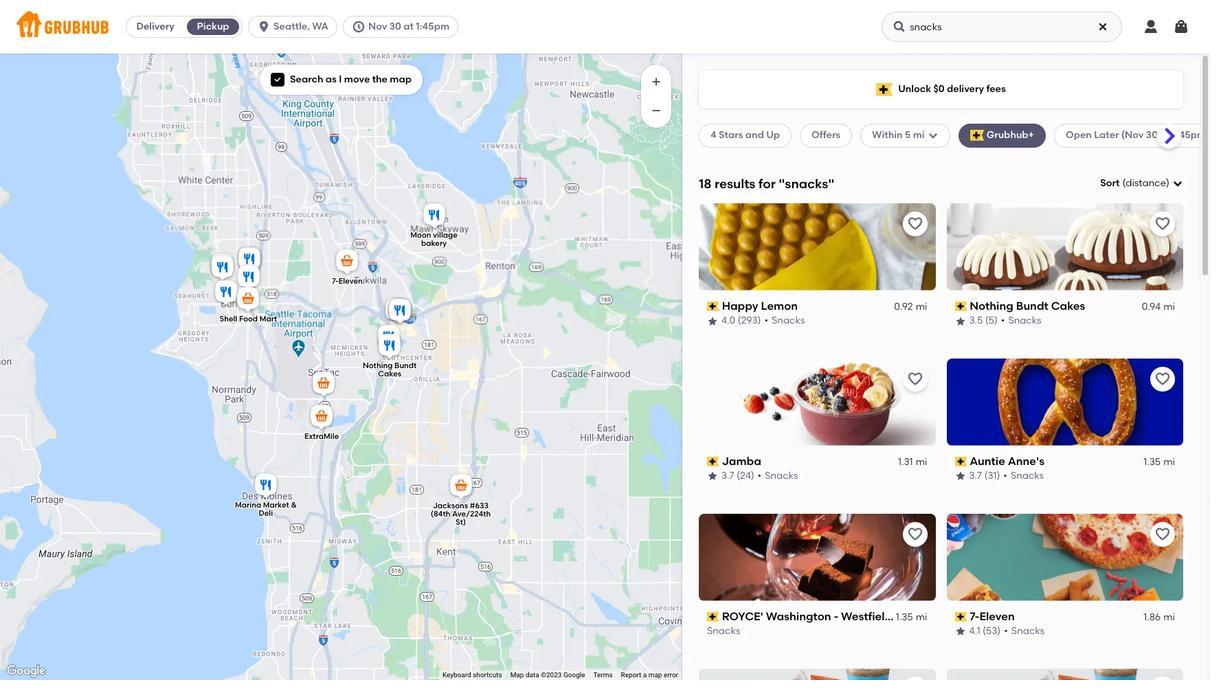 Task type: locate. For each thing, give the bounding box(es) containing it.
eleven inside map region
[[338, 277, 362, 286]]

nothing bundt cakes down happy lemon icon
[[363, 362, 416, 379]]

3.7 left (24)
[[722, 470, 735, 482]]

0 vertical spatial at
[[404, 21, 414, 32]]

map
[[511, 672, 524, 679]]

marina market & deli
[[235, 501, 297, 518]]

0 horizontal spatial at
[[404, 21, 414, 32]]

nothing
[[970, 300, 1014, 313], [363, 362, 392, 371]]

keyboard
[[443, 672, 471, 679]]

1 horizontal spatial 1.35 mi
[[1144, 456, 1176, 468]]

3.7 for auntie anne's
[[970, 470, 982, 482]]

3.7 (31)
[[970, 470, 1000, 482]]

delivery
[[136, 21, 174, 32]]

0 vertical spatial nothing bundt cakes
[[970, 300, 1086, 313]]

(5)
[[986, 315, 998, 327]]

snacks down anne's
[[1011, 470, 1044, 482]]

subscription pass image for happy lemon
[[707, 302, 720, 311]]

nothing bundt cakes
[[970, 300, 1086, 313], [363, 362, 416, 379]]

grubhub plus flag logo image left unlock
[[877, 83, 893, 96]]

(24)
[[737, 470, 755, 482]]

snacks down lemon
[[772, 315, 805, 327]]

0 horizontal spatial 1.35 mi
[[896, 612, 928, 623]]

bundt inside map region
[[394, 362, 416, 371]]

save this restaurant button
[[903, 212, 928, 236], [1151, 212, 1176, 236], [903, 367, 928, 392], [1151, 367, 1176, 392], [903, 522, 928, 547], [1151, 522, 1176, 547]]

"snacks"
[[779, 176, 835, 192]]

1.86 mi
[[1144, 612, 1176, 623]]

-
[[834, 610, 839, 623]]

happy lemon logo image
[[699, 203, 936, 291]]

1 horizontal spatial map
[[649, 672, 662, 679]]

at left 1:45pm)
[[1161, 129, 1171, 141]]

happy lemon
[[722, 300, 798, 313]]

3.7 left '(31)'
[[970, 470, 982, 482]]

nothing bundt cakes image
[[376, 332, 403, 362]]

• snacks right (24)
[[758, 470, 798, 482]]

at left the 1:45pm
[[404, 21, 414, 32]]

1 vertical spatial nothing bundt cakes
[[363, 362, 416, 379]]

report a map error
[[621, 672, 678, 679]]

&
[[291, 501, 297, 510]]

0 horizontal spatial nothing bundt cakes
[[363, 362, 416, 379]]

0 vertical spatial subscription pass image
[[707, 302, 720, 311]]

jacksons #633 (84th ave/224th st) image
[[447, 472, 475, 503]]

0 vertical spatial grubhub plus flag logo image
[[877, 83, 893, 96]]

0 vertical spatial 1.35
[[1144, 456, 1161, 468]]

pickup button
[[184, 16, 242, 38]]

snacks right (53)
[[1012, 626, 1045, 637]]

distance
[[1126, 177, 1167, 189]]

save this restaurant image for nothing bundt cakes
[[1155, 216, 1171, 232]]

subscription pass image left "jamba"
[[707, 457, 720, 467]]

1 vertical spatial bundt
[[394, 362, 416, 371]]

0 horizontal spatial 1.35
[[896, 612, 913, 623]]

0 vertical spatial eleven
[[338, 277, 362, 286]]

svg image
[[1143, 19, 1160, 35], [1173, 19, 1190, 35], [352, 20, 366, 34], [274, 76, 282, 84], [928, 130, 939, 141]]

0 vertical spatial save this restaurant image
[[1155, 371, 1171, 387]]

1 vertical spatial cakes
[[378, 370, 401, 379]]

0 vertical spatial 7-eleven
[[332, 277, 362, 286]]

0 horizontal spatial 30
[[390, 21, 401, 32]]

7-eleven logo image
[[947, 514, 1184, 601]]

moon village bakery
[[410, 231, 457, 248]]

and
[[746, 129, 764, 141]]

1 vertical spatial at
[[1161, 129, 1171, 141]]

unlock $0 delivery fees
[[899, 83, 1006, 95]]

1.31 mi
[[899, 456, 928, 468]]

0 vertical spatial bundt
[[1016, 300, 1049, 313]]

star icon image left 4.0
[[707, 316, 718, 327]]

0 vertical spatial 1.35 mi
[[1144, 456, 1176, 468]]

village
[[433, 231, 457, 240]]

svg image inside 'field'
[[1173, 178, 1184, 189]]

1 vertical spatial 30
[[1146, 129, 1158, 141]]

subscription pass image for jamba
[[707, 457, 720, 467]]

save this restaurant button for jamba
[[903, 367, 928, 392]]

0.94 mi
[[1142, 301, 1176, 313]]

1 horizontal spatial 3.7
[[970, 470, 982, 482]]

• right '(31)'
[[1004, 470, 1008, 482]]

1.35 for anne's
[[1144, 456, 1161, 468]]

cakes inside map region
[[378, 370, 401, 379]]

1.35
[[1144, 456, 1161, 468], [896, 612, 913, 623]]

nothing bundt cakes up (5)
[[970, 300, 1086, 313]]

0.94
[[1142, 301, 1161, 313]]

0 horizontal spatial cakes
[[378, 370, 401, 379]]

snacks right (24)
[[765, 470, 798, 482]]

mawadda cafe image
[[235, 245, 263, 276]]

dairy queen image
[[208, 252, 235, 282]]

• snacks
[[765, 315, 805, 327], [1001, 315, 1042, 327], [758, 470, 798, 482], [1004, 470, 1044, 482], [1005, 626, 1045, 637]]

• snacks down anne's
[[1004, 470, 1044, 482]]

1 horizontal spatial bundt
[[1016, 300, 1049, 313]]

stars
[[719, 129, 743, 141]]

bundt down happy lemon icon
[[394, 362, 416, 371]]

sea tac marathon image
[[310, 370, 337, 400]]

star icon image
[[707, 316, 718, 327], [955, 316, 966, 327], [707, 471, 718, 482], [955, 471, 966, 482], [955, 626, 966, 637]]

0 horizontal spatial save this restaurant image
[[907, 526, 924, 543]]

1 horizontal spatial 7-
[[970, 610, 980, 623]]

snacks right (5)
[[1009, 315, 1042, 327]]

4.0
[[722, 315, 736, 327]]

star icon image left the 3.7 (31)
[[955, 471, 966, 482]]

eleven
[[338, 277, 362, 286], [980, 610, 1015, 623]]

©2023
[[541, 672, 562, 679]]

0 horizontal spatial nothing
[[363, 362, 392, 371]]

royce'
[[722, 610, 764, 623]]

search as i move the map
[[290, 74, 412, 85]]

30 right nov on the left top of page
[[390, 21, 401, 32]]

1 horizontal spatial eleven
[[980, 610, 1015, 623]]

cakes down nothing bundt cakes logo
[[1052, 300, 1086, 313]]

grubhub+
[[987, 129, 1035, 141]]

a
[[643, 672, 647, 679]]

save this restaurant image for royce' washington - westfield southcenter mall
[[907, 526, 924, 543]]

auntie anne's image
[[386, 297, 413, 327]]

map right the
[[390, 74, 412, 85]]

7-eleven inside map region
[[332, 277, 362, 286]]

save this restaurant image
[[1155, 371, 1171, 387], [907, 526, 924, 543]]

• right (24)
[[758, 470, 762, 482]]

star icon image left 3.7 (24) on the bottom of the page
[[707, 471, 718, 482]]

• snacks down lemon
[[765, 315, 805, 327]]

grubhub plus flag logo image for grubhub+
[[970, 130, 984, 141]]

• right (53)
[[1005, 626, 1008, 637]]

save this restaurant image
[[907, 216, 924, 232], [1155, 216, 1171, 232], [907, 371, 924, 387], [1155, 526, 1171, 543]]

google image
[[3, 663, 49, 681]]

• snacks for 7-eleven
[[1005, 626, 1045, 637]]

auntie anne's
[[970, 455, 1045, 468]]

shell food mart logo image
[[947, 669, 1184, 681]]

save this restaurant button for nothing bundt cakes
[[1151, 212, 1176, 236]]

1 3.7 from the left
[[722, 470, 735, 482]]

1 vertical spatial 1.35
[[896, 612, 913, 623]]

1 horizontal spatial at
[[1161, 129, 1171, 141]]

1.31
[[899, 456, 913, 468]]

subscription pass image
[[707, 302, 720, 311], [707, 457, 720, 467]]

3.7
[[722, 470, 735, 482], [970, 470, 982, 482]]

• for 7-eleven
[[1005, 626, 1008, 637]]

at
[[404, 21, 414, 32], [1161, 129, 1171, 141]]

star icon image left 4.1 on the bottom
[[955, 626, 966, 637]]

1 horizontal spatial grubhub plus flag logo image
[[970, 130, 984, 141]]

0 vertical spatial 30
[[390, 21, 401, 32]]

30 right (nov
[[1146, 129, 1158, 141]]

• right (5)
[[1001, 315, 1005, 327]]

1 horizontal spatial nothing
[[970, 300, 1014, 313]]

the
[[372, 74, 388, 85]]

1 horizontal spatial 1.35
[[1144, 456, 1161, 468]]

subscription pass image left happy
[[707, 302, 720, 311]]

• snacks right (5)
[[1001, 315, 1042, 327]]

minus icon image
[[650, 104, 663, 118]]

30
[[390, 21, 401, 32], [1146, 129, 1158, 141]]

7-
[[332, 277, 338, 286], [970, 610, 980, 623]]

data
[[526, 672, 539, 679]]

deli
[[258, 509, 273, 518]]

1 horizontal spatial nothing bundt cakes
[[970, 300, 1086, 313]]

0 horizontal spatial eleven
[[338, 277, 362, 286]]

1 vertical spatial grubhub plus flag logo image
[[970, 130, 984, 141]]

svg image
[[257, 20, 271, 34], [893, 20, 907, 34], [1098, 21, 1109, 32], [1173, 178, 1184, 189]]

snacks for auntie
[[1011, 470, 1044, 482]]

0 horizontal spatial bundt
[[394, 362, 416, 371]]

mart
[[259, 315, 277, 324]]

1 vertical spatial nothing
[[363, 362, 392, 371]]

1 horizontal spatial save this restaurant image
[[1155, 371, 1171, 387]]

pickup
[[197, 21, 229, 32]]

0 vertical spatial cakes
[[1052, 300, 1086, 313]]

4
[[711, 129, 717, 141]]

1 vertical spatial 1.35 mi
[[896, 612, 928, 623]]

market
[[263, 501, 289, 510]]

star icon image for auntie anne's
[[955, 471, 966, 482]]

bundt
[[1016, 300, 1049, 313], [394, 362, 416, 371]]

marina
[[235, 501, 261, 510]]

0 vertical spatial map
[[390, 74, 412, 85]]

0 horizontal spatial map
[[390, 74, 412, 85]]

•
[[765, 315, 769, 327], [1001, 315, 1005, 327], [758, 470, 762, 482], [1004, 470, 1008, 482], [1005, 626, 1008, 637]]

(
[[1123, 177, 1126, 189]]

seattle,
[[274, 21, 310, 32]]

subscription pass image for auntie anne's
[[955, 457, 967, 467]]

• snacks right (53)
[[1005, 626, 1045, 637]]

map
[[390, 74, 412, 85], [649, 672, 662, 679]]

report
[[621, 672, 642, 679]]

1 vertical spatial map
[[649, 672, 662, 679]]

nothing inside map region
[[363, 362, 392, 371]]

7-eleven
[[332, 277, 362, 286], [970, 610, 1015, 623]]

auntie
[[970, 455, 1006, 468]]

save this restaurant image for auntie anne's
[[1155, 371, 1171, 387]]

grubhub plus flag logo image
[[877, 83, 893, 96], [970, 130, 984, 141]]

sort
[[1101, 177, 1120, 189]]

map region
[[0, 0, 756, 681]]

star icon image left 3.5
[[955, 316, 966, 327]]

nothing up (5)
[[970, 300, 1014, 313]]

2 3.7 from the left
[[970, 470, 982, 482]]

auntie anne's logo image
[[947, 359, 1184, 446]]

save this restaurant image for 7-eleven
[[1155, 526, 1171, 543]]

1 vertical spatial 7-eleven
[[970, 610, 1015, 623]]

mi for bundt
[[1164, 301, 1176, 313]]

as
[[326, 74, 337, 85]]

terms link
[[594, 672, 613, 679]]

cakes
[[1052, 300, 1086, 313], [378, 370, 401, 379]]

mi for lemon
[[916, 301, 928, 313]]

1 horizontal spatial cakes
[[1052, 300, 1086, 313]]

• down happy lemon
[[765, 315, 769, 327]]

0 horizontal spatial 7-
[[332, 277, 338, 286]]

royce' washington - westfield southcenter mall image
[[386, 297, 413, 327]]

map right a
[[649, 672, 662, 679]]

0.92 mi
[[895, 301, 928, 313]]

star icon image for happy lemon
[[707, 316, 718, 327]]

• snacks for happy lemon
[[765, 315, 805, 327]]

cakes down nothing bundt cakes image
[[378, 370, 401, 379]]

subscription pass image
[[955, 302, 967, 311], [955, 457, 967, 467], [707, 612, 720, 622], [955, 612, 967, 622]]

0 horizontal spatial 7-eleven
[[332, 277, 362, 286]]

None field
[[1101, 177, 1184, 191]]

none field containing sort
[[1101, 177, 1184, 191]]

nothing down happy lemon icon
[[363, 362, 392, 371]]

1 vertical spatial subscription pass image
[[707, 457, 720, 467]]

mi for washington
[[916, 612, 928, 623]]

0 horizontal spatial grubhub plus flag logo image
[[877, 83, 893, 96]]

1 vertical spatial save this restaurant image
[[907, 526, 924, 543]]

0 horizontal spatial 3.7
[[722, 470, 735, 482]]

3.5 (5)
[[970, 315, 998, 327]]

0 vertical spatial 7-
[[332, 277, 338, 286]]

grubhub plus flag logo image left grubhub+
[[970, 130, 984, 141]]

bundt down nothing bundt cakes logo
[[1016, 300, 1049, 313]]

save this restaurant button for happy lemon
[[903, 212, 928, 236]]

2 subscription pass image from the top
[[707, 457, 720, 467]]

1 horizontal spatial 7-eleven
[[970, 610, 1015, 623]]

1.86
[[1144, 612, 1161, 623]]

1 subscription pass image from the top
[[707, 302, 720, 311]]

• snacks for jamba
[[758, 470, 798, 482]]



Task type: vqa. For each thing, say whether or not it's contained in the screenshot.
Save this restaurant image associated with Anne's
yes



Task type: describe. For each thing, give the bounding box(es) containing it.
star icon image for 7-eleven
[[955, 626, 966, 637]]

nov
[[368, 21, 387, 32]]

grubhub plus flag logo image for unlock $0 delivery fees
[[877, 83, 893, 96]]

washington
[[766, 610, 831, 623]]

snacks for 7-
[[1012, 626, 1045, 637]]

mall
[[964, 610, 987, 623]]

(84th
[[431, 510, 450, 519]]

westfield
[[841, 610, 892, 623]]

save this restaurant image for happy lemon
[[907, 216, 924, 232]]

• for happy lemon
[[765, 315, 769, 327]]

• snacks for nothing bundt cakes
[[1001, 315, 1042, 327]]

open
[[1066, 129, 1092, 141]]

• for nothing bundt cakes
[[1001, 315, 1005, 327]]

18 results for "snacks"
[[699, 176, 835, 192]]

fees
[[987, 83, 1006, 95]]

$0
[[934, 83, 945, 95]]

7 eleven image
[[333, 247, 361, 278]]

snacks for happy
[[772, 315, 805, 327]]

delivery
[[947, 83, 984, 95]]

for
[[759, 176, 776, 192]]

google
[[564, 672, 585, 679]]

1:45pm)
[[1173, 129, 1210, 141]]

nov 30 at 1:45pm
[[368, 21, 450, 32]]

seattle, wa
[[274, 21, 329, 32]]

jacksons
[[433, 502, 468, 511]]

tacos el hass image
[[209, 254, 236, 284]]

royce' washington - westfield southcenter mall logo image
[[699, 514, 936, 601]]

1 vertical spatial eleven
[[980, 610, 1015, 623]]

#633
[[470, 502, 489, 511]]

moon village bakery image
[[420, 201, 448, 232]]

4.1 (53)
[[970, 626, 1001, 637]]

(31)
[[985, 470, 1000, 482]]

jacksons #633 (84th ave/224th st)
[[431, 502, 491, 527]]

nov 30 at 1:45pm button
[[343, 16, 464, 38]]

keyboard shortcuts button
[[443, 671, 502, 681]]

subscription pass image for royce' washington - westfield southcenter mall
[[707, 612, 720, 622]]

southcenter
[[895, 610, 962, 623]]

jamba image
[[383, 296, 410, 327]]

unlock
[[899, 83, 932, 95]]

(53)
[[983, 626, 1001, 637]]

1.35 for washington
[[896, 612, 913, 623]]

0 vertical spatial nothing
[[970, 300, 1014, 313]]

royce' washington - westfield southcenter mall
[[722, 610, 987, 623]]

ronnie's market image
[[212, 278, 240, 309]]

(293)
[[738, 315, 761, 327]]

open later (nov 30 at 1:45pm)
[[1066, 129, 1210, 141]]

search
[[290, 74, 323, 85]]

food
[[239, 315, 258, 324]]

1.35 mi for royce' washington - westfield southcenter mall
[[896, 612, 928, 623]]

3.7 for jamba
[[722, 470, 735, 482]]

offers
[[812, 129, 841, 141]]

3.5
[[970, 315, 983, 327]]

shortcuts
[[473, 672, 502, 679]]

svg image inside nov 30 at 1:45pm button
[[352, 20, 366, 34]]

nothing bundt cakes logo image
[[947, 203, 1184, 291]]

• snacks for auntie anne's
[[1004, 470, 1044, 482]]

jamba logo image
[[699, 359, 936, 446]]

results
[[715, 176, 756, 192]]

star icon image for jamba
[[707, 471, 718, 482]]

plus icon image
[[650, 75, 663, 89]]

shell food mart image
[[234, 285, 262, 316]]

30 inside button
[[390, 21, 401, 32]]

error
[[664, 672, 678, 679]]

lemon
[[761, 300, 798, 313]]

antojitos michalisco 1st ave image
[[235, 245, 263, 276]]

• for auntie anne's
[[1004, 470, 1008, 482]]

bakery
[[421, 239, 447, 248]]

jamba
[[722, 455, 762, 468]]

1.35 mi for auntie anne's
[[1144, 456, 1176, 468]]

snacks for nothing
[[1009, 315, 1042, 327]]

snacks down royce'
[[707, 626, 741, 637]]

• for jamba
[[758, 470, 762, 482]]

st)
[[455, 518, 466, 527]]

1 vertical spatial 7-
[[970, 610, 980, 623]]

save this restaurant button for 7-eleven
[[1151, 522, 1176, 547]]

marina market & deli image
[[252, 472, 279, 502]]

extramile image
[[308, 403, 335, 433]]

save this restaurant button for royce' washington - westfield southcenter mall
[[903, 522, 928, 547]]

4.1
[[970, 626, 981, 637]]

move
[[344, 74, 370, 85]]

seattle, wa button
[[248, 16, 343, 38]]

mi for eleven
[[1164, 612, 1176, 623]]

ave/224th
[[452, 510, 491, 519]]

18
[[699, 176, 712, 192]]

5
[[905, 129, 911, 141]]

Search for food, convenience, alcohol... search field
[[882, 12, 1123, 42]]

nothing bundt cakes inside map region
[[363, 362, 416, 379]]

1:45pm
[[416, 21, 450, 32]]

later
[[1095, 129, 1119, 141]]

i
[[339, 74, 342, 85]]

mi for anne's
[[1164, 456, 1176, 468]]

subscription pass image for 7-eleven
[[955, 612, 967, 622]]

delivery button
[[127, 16, 184, 38]]

happy
[[722, 300, 759, 313]]

shell
[[219, 315, 237, 324]]

terms
[[594, 672, 613, 679]]

wa
[[312, 21, 329, 32]]

star icon image for nothing bundt cakes
[[955, 316, 966, 327]]

extramile logo image
[[699, 669, 936, 681]]

extramile
[[304, 433, 339, 441]]

(nov
[[1122, 129, 1144, 141]]

within
[[872, 129, 903, 141]]

0.92
[[895, 301, 913, 313]]

4 stars and up
[[711, 129, 780, 141]]

save this restaurant image for jamba
[[907, 371, 924, 387]]

1 horizontal spatial 30
[[1146, 129, 1158, 141]]

svg image inside seattle, wa button
[[257, 20, 271, 34]]

anne's
[[1008, 455, 1045, 468]]

save this restaurant button for auntie anne's
[[1151, 367, 1176, 392]]

happy lemon image
[[375, 323, 402, 353]]

within 5 mi
[[872, 129, 925, 141]]

3.7 (24)
[[722, 470, 755, 482]]

main navigation navigation
[[0, 0, 1211, 54]]

subscription pass image for nothing bundt cakes
[[955, 302, 967, 311]]

at inside button
[[404, 21, 414, 32]]

keyboard shortcuts
[[443, 672, 502, 679]]

7- inside map region
[[332, 277, 338, 286]]

report a map error link
[[621, 672, 678, 679]]

pierro bakery image
[[235, 263, 262, 294]]

up
[[767, 129, 780, 141]]



